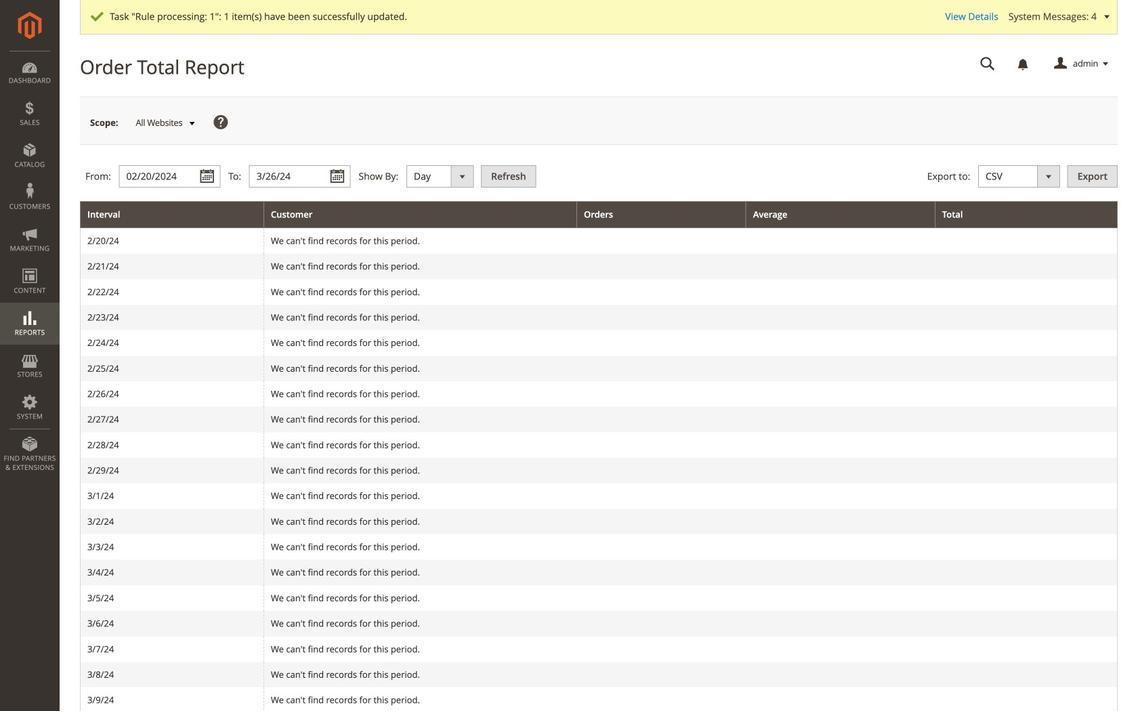 Task type: vqa. For each thing, say whether or not it's contained in the screenshot.
From text box
no



Task type: locate. For each thing, give the bounding box(es) containing it.
None text field
[[972, 52, 1005, 76], [119, 166, 221, 188], [972, 52, 1005, 76], [119, 166, 221, 188]]

magento admin panel image
[[18, 12, 42, 39]]

menu bar
[[0, 51, 60, 479]]

None text field
[[249, 166, 351, 188]]



